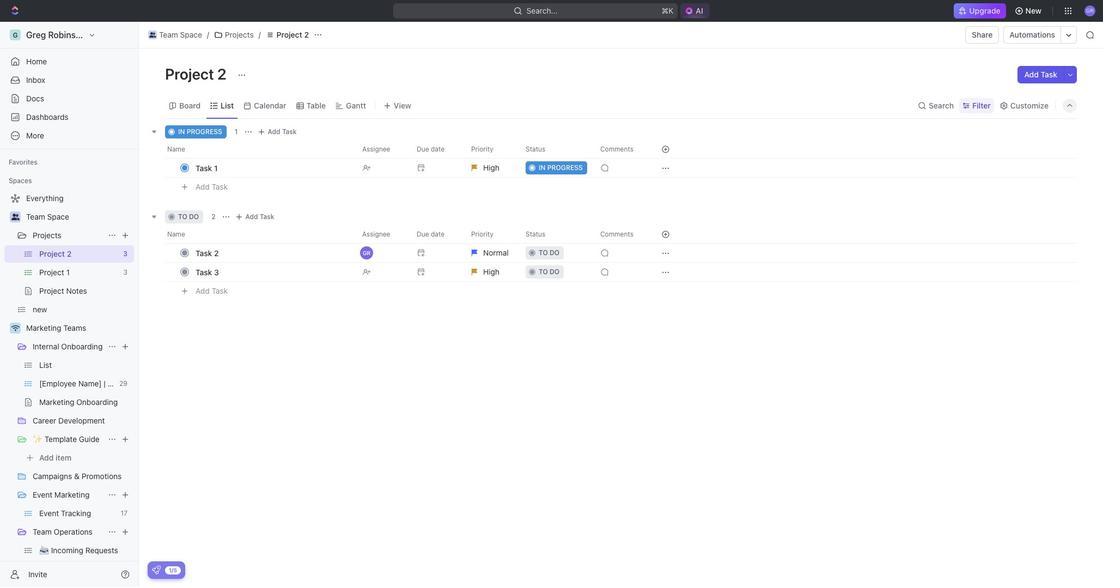 Task type: describe. For each thing, give the bounding box(es) containing it.
in inside 'dropdown button'
[[539, 164, 546, 172]]

0 vertical spatial to
[[178, 213, 187, 221]]

0 vertical spatial team
[[159, 30, 178, 39]]

add down calendar link
[[268, 128, 281, 136]]

1 for project 1
[[66, 268, 70, 277]]

1 / from the left
[[207, 30, 209, 39]]

event marketing
[[33, 490, 90, 499]]

marketing teams link
[[26, 319, 132, 337]]

automations button
[[1005, 27, 1061, 43]]

view button
[[380, 93, 415, 118]]

event tracking
[[39, 509, 91, 518]]

0 vertical spatial to do
[[178, 213, 199, 221]]

2 due date button from the top
[[411, 226, 465, 243]]

robinson's
[[48, 30, 93, 40]]

filter
[[973, 101, 992, 110]]

1 vertical spatial gr button
[[356, 243, 411, 263]]

add down the task 3
[[196, 286, 210, 295]]

marketing for marketing onboarding
[[39, 397, 74, 407]]

onboarding for marketing onboarding
[[76, 397, 118, 407]]

home
[[26, 57, 47, 66]]

0 vertical spatial projects
[[225, 30, 254, 39]]

team operations
[[33, 527, 93, 536]]

📅
[[39, 564, 49, 574]]

event for event tracking
[[39, 509, 59, 518]]

3 inside task 3 link
[[214, 267, 219, 277]]

internal onboarding
[[33, 342, 103, 351]]

view button
[[380, 98, 415, 113]]

📅 meeting tracker link
[[39, 560, 116, 578]]

assignee button for 1
[[356, 141, 411, 158]]

table link
[[305, 98, 326, 113]]

share
[[973, 30, 994, 39]]

1 horizontal spatial project 2
[[165, 65, 230, 83]]

marketing onboarding link
[[39, 394, 132, 411]]

g
[[13, 31, 18, 39]]

add down task 1
[[196, 182, 210, 191]]

add task for "add task" button under task 1
[[196, 182, 228, 191]]

0 vertical spatial do
[[189, 213, 199, 221]]

1 comments button from the top
[[594, 141, 649, 158]]

gantt
[[346, 101, 366, 110]]

3 for 1
[[123, 268, 128, 276]]

due date for 1st due date dropdown button from the bottom of the page
[[417, 230, 445, 238]]

search
[[929, 101, 955, 110]]

operations
[[54, 527, 93, 536]]

to for high
[[539, 268, 548, 276]]

priority for 2
[[472, 230, 494, 238]]

calendar link
[[252, 98, 287, 113]]

to do for high
[[539, 268, 560, 276]]

priority for 1
[[472, 145, 494, 153]]

✨
[[33, 434, 43, 444]]

1 due date button from the top
[[411, 141, 465, 158]]

more button
[[4, 127, 134, 144]]

share button
[[966, 26, 1000, 44]]

add item button
[[4, 449, 134, 467]]

add task button down calendar
[[255, 125, 301, 138]]

favorites
[[9, 158, 37, 166]]

docs link
[[4, 90, 134, 107]]

table
[[307, 101, 326, 110]]

new
[[1026, 6, 1042, 15]]

spaces
[[9, 177, 32, 185]]

2 comments from the top
[[601, 230, 634, 238]]

requests
[[85, 546, 118, 555]]

upgrade link
[[955, 3, 1007, 19]]

tracking
[[61, 509, 91, 518]]

do for high
[[550, 268, 560, 276]]

task 2 link
[[193, 245, 354, 261]]

marketing for marketing teams
[[26, 323, 61, 333]]

📨 incoming requests
[[39, 546, 118, 555]]

campaigns & promotions
[[33, 472, 122, 481]]

add task for "add task" button on top of customize
[[1025, 70, 1058, 79]]

projects inside sidebar navigation
[[33, 231, 61, 240]]

add task for "add task" button under the task 3
[[196, 286, 228, 295]]

task 3
[[196, 267, 219, 277]]

2 horizontal spatial 1
[[235, 128, 238, 136]]

project notes
[[39, 286, 87, 295]]

normal button
[[465, 243, 520, 263]]

due for 1st due date dropdown button from the bottom of the page
[[417, 230, 429, 238]]

progress inside in progress 'dropdown button'
[[548, 164, 583, 172]]

task 1 link
[[193, 160, 354, 176]]

in progress inside in progress 'dropdown button'
[[539, 164, 583, 172]]

add task button down task 1
[[191, 180, 232, 194]]

name for in progress
[[167, 145, 185, 153]]

event tracking link
[[39, 505, 116, 522]]

internal onboarding link
[[33, 338, 104, 355]]

1 horizontal spatial team space link
[[146, 28, 205, 41]]

1 horizontal spatial projects link
[[211, 28, 257, 41]]

view
[[394, 101, 412, 110]]

more
[[26, 131, 44, 140]]

new link
[[33, 301, 132, 318]]

|
[[104, 379, 106, 388]]

project 1
[[39, 268, 70, 277]]

campaigns
[[33, 472, 72, 481]]

project 2 inside sidebar navigation
[[39, 249, 72, 258]]

17
[[121, 509, 128, 517]]

inbox
[[26, 75, 45, 84]]

greg
[[26, 30, 46, 40]]

campaigns & promotions link
[[33, 468, 132, 485]]

task inside 'link'
[[196, 163, 212, 173]]

project for the leftmost project 2 link
[[39, 249, 65, 258]]

tracker
[[82, 564, 108, 574]]

in progress button
[[520, 158, 594, 178]]

ai
[[696, 6, 704, 15]]

board
[[179, 101, 201, 110]]

team operations link
[[33, 523, 104, 541]]

wifi image
[[11, 325, 19, 331]]

gantt link
[[344, 98, 366, 113]]

search button
[[915, 98, 958, 113]]

task 3 link
[[193, 264, 354, 280]]

meeting
[[51, 564, 80, 574]]

do for normal
[[550, 249, 560, 257]]

tasks
[[151, 379, 171, 388]]

ai button
[[681, 3, 710, 19]]

project notes link
[[39, 282, 132, 300]]

due for 2nd due date dropdown button from the bottom of the page
[[417, 145, 429, 153]]

home link
[[4, 53, 134, 70]]

1 date from the top
[[431, 145, 445, 153]]

guide
[[79, 434, 100, 444]]

0 vertical spatial progress
[[187, 128, 222, 136]]

1/5
[[169, 567, 177, 573]]

search...
[[527, 6, 558, 15]]

high button for task 3
[[465, 262, 520, 282]]

0 horizontal spatial team space link
[[26, 208, 132, 226]]

✨ template guide
[[33, 434, 100, 444]]

marketing teams
[[26, 323, 86, 333]]

project 1 link
[[39, 264, 119, 281]]

high button for task 1
[[465, 158, 520, 178]]

1 horizontal spatial list link
[[219, 98, 234, 113]]

marketing onboarding
[[39, 397, 118, 407]]

&
[[74, 472, 80, 481]]



Task type: locate. For each thing, give the bounding box(es) containing it.
1 priority button from the top
[[465, 141, 520, 158]]

3 for 2
[[123, 250, 128, 258]]

1 inside 'link'
[[214, 163, 218, 173]]

0 vertical spatial date
[[431, 145, 445, 153]]

user group image
[[11, 214, 19, 220]]

high for 1
[[484, 163, 500, 172]]

add task button down the task 3
[[191, 285, 232, 298]]

gr
[[1087, 7, 1095, 14], [363, 250, 371, 256]]

sidebar navigation
[[0, 22, 171, 587]]

1 vertical spatial comments button
[[594, 226, 649, 243]]

0 vertical spatial marketing
[[26, 323, 61, 333]]

greg robinson's workspace
[[26, 30, 140, 40]]

2 inside sidebar navigation
[[67, 249, 72, 258]]

1 vertical spatial date
[[431, 230, 445, 238]]

list down internal
[[39, 360, 52, 370]]

status button
[[520, 141, 594, 158], [520, 226, 594, 243]]

0 vertical spatial gr button
[[1082, 2, 1100, 20]]

high for 3
[[484, 267, 500, 276]]

name for to do
[[167, 230, 185, 238]]

add task down the task 3
[[196, 286, 228, 295]]

to
[[178, 213, 187, 221], [539, 249, 548, 257], [539, 268, 548, 276]]

everything link
[[4, 190, 132, 207]]

space inside sidebar navigation
[[47, 212, 69, 221]]

2 status button from the top
[[520, 226, 594, 243]]

0 vertical spatial project 2 link
[[263, 28, 312, 41]]

0 vertical spatial gr
[[1087, 7, 1095, 14]]

0 horizontal spatial projects
[[33, 231, 61, 240]]

tree containing everything
[[4, 190, 171, 587]]

status for 2
[[526, 230, 546, 238]]

gr for gr dropdown button to the bottom
[[363, 250, 371, 256]]

add task up task 2 link
[[246, 213, 274, 221]]

0 vertical spatial in progress
[[178, 128, 222, 136]]

team space
[[159, 30, 202, 39], [26, 212, 69, 221]]

0 vertical spatial high
[[484, 163, 500, 172]]

status
[[526, 145, 546, 153], [526, 230, 546, 238]]

0 vertical spatial assignee button
[[356, 141, 411, 158]]

1
[[235, 128, 238, 136], [214, 163, 218, 173], [66, 268, 70, 277]]

team space right user group image
[[159, 30, 202, 39]]

1 vertical spatial team
[[26, 212, 45, 221]]

to do button for normal
[[520, 243, 594, 263]]

1 name button from the top
[[165, 141, 356, 158]]

2
[[304, 30, 309, 39], [217, 65, 227, 83], [212, 213, 216, 221], [214, 248, 219, 258], [67, 249, 72, 258]]

gr for top gr dropdown button
[[1087, 7, 1095, 14]]

marketing up tracking
[[54, 490, 90, 499]]

task 1
[[196, 163, 218, 173]]

list inside sidebar navigation
[[39, 360, 52, 370]]

1 high button from the top
[[465, 158, 520, 178]]

2 vertical spatial to do
[[539, 268, 560, 276]]

priority
[[472, 145, 494, 153], [472, 230, 494, 238]]

1 assignee from the top
[[363, 145, 391, 153]]

1 vertical spatial do
[[550, 249, 560, 257]]

add task button up customize
[[1019, 66, 1065, 83]]

marketing up internal
[[26, 323, 61, 333]]

greg robinson's workspace, , element
[[10, 29, 21, 40]]

status for 1
[[526, 145, 546, 153]]

0 horizontal spatial in
[[178, 128, 185, 136]]

progress
[[187, 128, 222, 136], [548, 164, 583, 172]]

2 name from the top
[[167, 230, 185, 238]]

2 comments button from the top
[[594, 226, 649, 243]]

team space down everything
[[26, 212, 69, 221]]

2 vertical spatial team
[[33, 527, 52, 536]]

1 to do button from the top
[[520, 243, 594, 263]]

name button
[[165, 141, 356, 158], [165, 226, 356, 243]]

name button for 2
[[165, 226, 356, 243]]

0 horizontal spatial list
[[39, 360, 52, 370]]

2 vertical spatial project 2
[[39, 249, 72, 258]]

project for "project 1" link
[[39, 268, 64, 277]]

list link
[[219, 98, 234, 113], [39, 357, 132, 374]]

team for team operations link
[[33, 527, 52, 536]]

1 vertical spatial status button
[[520, 226, 594, 243]]

2 date from the top
[[431, 230, 445, 238]]

1 vertical spatial high
[[484, 267, 500, 276]]

1 vertical spatial due date
[[417, 230, 445, 238]]

to do button for high
[[520, 262, 594, 282]]

team right user group icon
[[26, 212, 45, 221]]

event down "event marketing"
[[39, 509, 59, 518]]

career development
[[33, 416, 105, 425]]

board link
[[177, 98, 201, 113]]

normal
[[484, 248, 509, 257]]

inbox link
[[4, 71, 134, 89]]

2 due from the top
[[417, 230, 429, 238]]

assignee button for 2
[[356, 226, 411, 243]]

event down campaigns
[[33, 490, 52, 499]]

1 horizontal spatial in
[[539, 164, 546, 172]]

2 priority from the top
[[472, 230, 494, 238]]

0 vertical spatial team space link
[[146, 28, 205, 41]]

space
[[180, 30, 202, 39], [47, 212, 69, 221]]

event for event marketing
[[33, 490, 52, 499]]

new
[[33, 305, 47, 314]]

0 horizontal spatial 1
[[66, 268, 70, 277]]

1 comments from the top
[[601, 145, 634, 153]]

name button for 1
[[165, 141, 356, 158]]

in progress
[[178, 128, 222, 136], [539, 164, 583, 172]]

0 vertical spatial due date
[[417, 145, 445, 153]]

development
[[58, 416, 105, 425]]

1 name from the top
[[167, 145, 185, 153]]

project for project notes link
[[39, 286, 64, 295]]

projects link
[[211, 28, 257, 41], [33, 227, 104, 244]]

0 vertical spatial comments
[[601, 145, 634, 153]]

2 / from the left
[[259, 30, 261, 39]]

project inside "project 1" link
[[39, 268, 64, 277]]

1 vertical spatial project 2 link
[[39, 245, 119, 263]]

to do for normal
[[539, 249, 560, 257]]

1 due from the top
[[417, 145, 429, 153]]

user group image
[[149, 32, 156, 38]]

0 horizontal spatial list link
[[39, 357, 132, 374]]

date
[[431, 145, 445, 153], [431, 230, 445, 238]]

1 vertical spatial in
[[539, 164, 546, 172]]

1 assignee button from the top
[[356, 141, 411, 158]]

add task button
[[1019, 66, 1065, 83], [255, 125, 301, 138], [191, 180, 232, 194], [233, 210, 279, 224], [191, 285, 232, 298]]

1 vertical spatial due date button
[[411, 226, 465, 243]]

1 inside sidebar navigation
[[66, 268, 70, 277]]

list link right the board
[[219, 98, 234, 113]]

1 horizontal spatial team space
[[159, 30, 202, 39]]

add left item
[[39, 453, 54, 462]]

list link up name]
[[39, 357, 132, 374]]

due date for 2nd due date dropdown button from the bottom of the page
[[417, 145, 445, 153]]

add up customize
[[1025, 70, 1040, 79]]

2 vertical spatial to
[[539, 268, 548, 276]]

1 vertical spatial in progress
[[539, 164, 583, 172]]

✨ template guide link
[[33, 431, 104, 448]]

team up 📨
[[33, 527, 52, 536]]

1 vertical spatial projects
[[33, 231, 61, 240]]

event marketing link
[[33, 486, 104, 504]]

0 horizontal spatial gr
[[363, 250, 371, 256]]

name button up task 2 link
[[165, 226, 356, 243]]

0 vertical spatial status button
[[520, 141, 594, 158]]

project 2
[[277, 30, 309, 39], [165, 65, 230, 83], [39, 249, 72, 258]]

0 vertical spatial project 2
[[277, 30, 309, 39]]

promotions
[[82, 472, 122, 481]]

marketing
[[26, 323, 61, 333], [39, 397, 74, 407], [54, 490, 90, 499]]

assignee button
[[356, 141, 411, 158], [356, 226, 411, 243]]

1 horizontal spatial project 2 link
[[263, 28, 312, 41]]

add up task 2 link
[[246, 213, 258, 221]]

task 2
[[196, 248, 219, 258]]

name button up the task 1 'link' on the top left of page
[[165, 141, 356, 158]]

1 due date from the top
[[417, 145, 445, 153]]

1 vertical spatial name
[[167, 230, 185, 238]]

0 horizontal spatial in progress
[[178, 128, 222, 136]]

onboarding checklist button element
[[152, 566, 161, 575]]

0 vertical spatial list
[[221, 101, 234, 110]]

0 vertical spatial in
[[178, 128, 185, 136]]

to for normal
[[539, 249, 548, 257]]

1 horizontal spatial in progress
[[539, 164, 583, 172]]

0 vertical spatial priority button
[[465, 141, 520, 158]]

list for the right 'list' link
[[221, 101, 234, 110]]

workspace
[[95, 30, 140, 40]]

dashboards link
[[4, 108, 134, 126]]

0 vertical spatial due
[[417, 145, 429, 153]]

0 vertical spatial due date button
[[411, 141, 465, 158]]

29
[[119, 379, 128, 388]]

team right user group image
[[159, 30, 178, 39]]

project 2 link
[[263, 28, 312, 41], [39, 245, 119, 263]]

1 vertical spatial progress
[[548, 164, 583, 172]]

0 horizontal spatial progress
[[187, 128, 222, 136]]

comments
[[601, 145, 634, 153], [601, 230, 634, 238]]

invite
[[28, 569, 47, 579]]

team space inside sidebar navigation
[[26, 212, 69, 221]]

0 vertical spatial name button
[[165, 141, 356, 158]]

1 vertical spatial 1
[[214, 163, 218, 173]]

0 horizontal spatial gr button
[[356, 243, 411, 263]]

1 high from the top
[[484, 163, 500, 172]]

1 for task 1
[[214, 163, 218, 173]]

item
[[56, 453, 71, 462]]

add item
[[39, 453, 71, 462]]

0 horizontal spatial space
[[47, 212, 69, 221]]

customize button
[[997, 98, 1053, 113]]

📨 incoming requests link
[[39, 542, 132, 559]]

2 due date from the top
[[417, 230, 445, 238]]

status button for 2
[[520, 226, 594, 243]]

priority button for 1
[[465, 141, 520, 158]]

1 vertical spatial team space
[[26, 212, 69, 221]]

2 assignee from the top
[[363, 230, 391, 238]]

tree
[[4, 190, 171, 587]]

gr button
[[1082, 2, 1100, 20], [356, 243, 411, 263]]

⌘k
[[662, 6, 674, 15]]

1 vertical spatial space
[[47, 212, 69, 221]]

project inside project notes link
[[39, 286, 64, 295]]

assignee
[[363, 145, 391, 153], [363, 230, 391, 238]]

2 high button from the top
[[465, 262, 520, 282]]

📨
[[39, 546, 49, 555]]

1 vertical spatial project 2
[[165, 65, 230, 83]]

1 horizontal spatial gr
[[1087, 7, 1095, 14]]

space right user group image
[[180, 30, 202, 39]]

1 horizontal spatial /
[[259, 30, 261, 39]]

1 vertical spatial assignee
[[363, 230, 391, 238]]

onboarding down marketing teams link
[[61, 342, 103, 351]]

1 vertical spatial comments
[[601, 230, 634, 238]]

add task
[[1025, 70, 1058, 79], [268, 128, 297, 136], [196, 182, 228, 191], [246, 213, 274, 221], [196, 286, 228, 295]]

list for leftmost 'list' link
[[39, 360, 52, 370]]

add task button up task 2 link
[[233, 210, 279, 224]]

add inside sidebar navigation
[[39, 453, 54, 462]]

teams
[[63, 323, 86, 333]]

0 vertical spatial onboarding
[[61, 342, 103, 351]]

onboarding for internal onboarding
[[61, 342, 103, 351]]

space down everything link
[[47, 212, 69, 221]]

0 vertical spatial assignee
[[363, 145, 391, 153]]

filter button
[[960, 98, 995, 113]]

[employee
[[39, 379, 76, 388]]

0 vertical spatial space
[[180, 30, 202, 39]]

1 vertical spatial team space link
[[26, 208, 132, 226]]

1 vertical spatial to
[[539, 249, 548, 257]]

1 vertical spatial list
[[39, 360, 52, 370]]

1 horizontal spatial list
[[221, 101, 234, 110]]

docs
[[26, 94, 44, 103]]

everything
[[26, 194, 64, 203]]

1 status button from the top
[[520, 141, 594, 158]]

2 high from the top
[[484, 267, 500, 276]]

1 horizontal spatial gr button
[[1082, 2, 1100, 20]]

1 vertical spatial to do
[[539, 249, 560, 257]]

2 status from the top
[[526, 230, 546, 238]]

onboarding down name]
[[76, 397, 118, 407]]

0 horizontal spatial projects link
[[33, 227, 104, 244]]

2 name button from the top
[[165, 226, 356, 243]]

customize
[[1011, 101, 1049, 110]]

priority button for 2
[[465, 226, 520, 243]]

onboarding checklist button image
[[152, 566, 161, 575]]

internal
[[33, 342, 59, 351]]

/
[[207, 30, 209, 39], [259, 30, 261, 39]]

2 vertical spatial 1
[[66, 268, 70, 277]]

career
[[33, 416, 56, 425]]

incoming
[[51, 546, 83, 555]]

career development link
[[33, 412, 132, 430]]

1 vertical spatial marketing
[[39, 397, 74, 407]]

2 horizontal spatial project 2
[[277, 30, 309, 39]]

1 vertical spatial priority button
[[465, 226, 520, 243]]

add task up customize
[[1025, 70, 1058, 79]]

dashboards
[[26, 112, 68, 122]]

0 vertical spatial priority
[[472, 145, 494, 153]]

0 horizontal spatial project 2 link
[[39, 245, 119, 263]]

onboarding right |
[[108, 379, 149, 388]]

0 vertical spatial high button
[[465, 158, 520, 178]]

notes
[[66, 286, 87, 295]]

tree inside sidebar navigation
[[4, 190, 171, 587]]

1 vertical spatial gr
[[363, 250, 371, 256]]

0 vertical spatial 1
[[235, 128, 238, 136]]

add task down task 1
[[196, 182, 228, 191]]

automations
[[1010, 30, 1056, 39]]

2 assignee button from the top
[[356, 226, 411, 243]]

high button
[[465, 158, 520, 178], [465, 262, 520, 282]]

1 vertical spatial status
[[526, 230, 546, 238]]

template
[[45, 434, 77, 444]]

priority button
[[465, 141, 520, 158], [465, 226, 520, 243]]

1 horizontal spatial 1
[[214, 163, 218, 173]]

do
[[189, 213, 199, 221], [550, 249, 560, 257], [550, 268, 560, 276]]

assignee for 2
[[363, 230, 391, 238]]

assignee for 1
[[363, 145, 391, 153]]

2 vertical spatial onboarding
[[76, 397, 118, 407]]

1 vertical spatial assignee button
[[356, 226, 411, 243]]

1 priority from the top
[[472, 145, 494, 153]]

list right the board
[[221, 101, 234, 110]]

0 vertical spatial comments button
[[594, 141, 649, 158]]

1 horizontal spatial projects
[[225, 30, 254, 39]]

1 vertical spatial event
[[39, 509, 59, 518]]

2 vertical spatial do
[[550, 268, 560, 276]]

2 priority button from the top
[[465, 226, 520, 243]]

team for the leftmost "team space" link
[[26, 212, 45, 221]]

1 vertical spatial list link
[[39, 357, 132, 374]]

0 vertical spatial event
[[33, 490, 52, 499]]

1 status from the top
[[526, 145, 546, 153]]

marketing down [employee at left
[[39, 397, 74, 407]]

add task down calendar
[[268, 128, 297, 136]]

[employee name] | onboarding tasks link
[[39, 375, 171, 393]]

0 horizontal spatial project 2
[[39, 249, 72, 258]]

status button for 1
[[520, 141, 594, 158]]

1 vertical spatial high button
[[465, 262, 520, 282]]

2 to do button from the top
[[520, 262, 594, 282]]

1 vertical spatial onboarding
[[108, 379, 149, 388]]

2 vertical spatial marketing
[[54, 490, 90, 499]]

1 vertical spatial projects link
[[33, 227, 104, 244]]

3
[[123, 250, 128, 258], [214, 267, 219, 277], [123, 268, 128, 276]]



Task type: vqa. For each thing, say whether or not it's contained in the screenshot.
ASSIGNEE dropdown button for 2
yes



